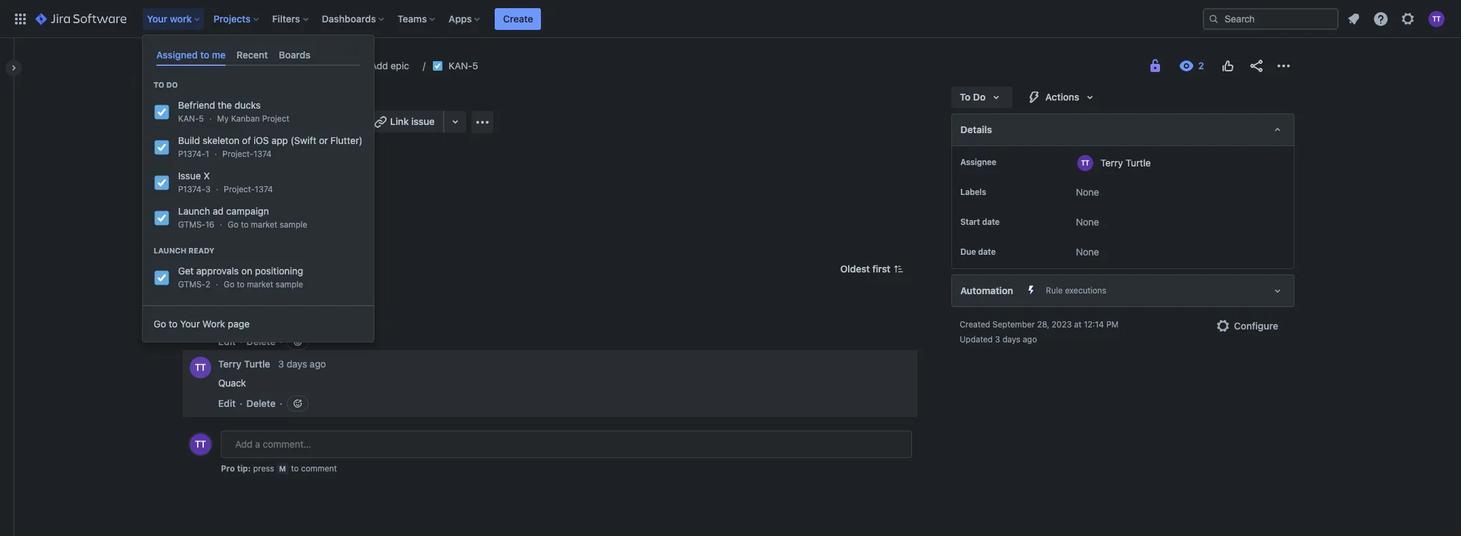 Task type: locate. For each thing, give the bounding box(es) containing it.
ago down 4 days ago
[[310, 358, 326, 370]]

launch ready
[[154, 246, 215, 255]]

1 vertical spatial edit
[[218, 398, 236, 409]]

created september 28, 2023 at 12:14 pm updated 3 days ago
[[960, 319, 1119, 345]]

edit for quack
[[218, 398, 236, 409]]

0 horizontal spatial kan-5
[[178, 114, 204, 124]]

first
[[872, 263, 891, 275]]

0 vertical spatial delete
[[246, 336, 276, 347]]

kan- up the build
[[178, 114, 199, 124]]

1 vertical spatial ago
[[1023, 334, 1037, 345]]

p1374- down the build
[[178, 149, 205, 159]]

newest first image
[[893, 264, 904, 275]]

market down on
[[247, 279, 273, 290]]

p1374- for build
[[178, 149, 205, 159]]

gtms- down show: in the left of the page
[[178, 279, 205, 290]]

1 edit button from the top
[[218, 335, 236, 349]]

0 vertical spatial date
[[982, 217, 1000, 227]]

go left work
[[154, 318, 166, 330]]

1 horizontal spatial turtle
[[1126, 157, 1151, 168]]

2 vertical spatial go
[[154, 318, 166, 330]]

days down 'september'
[[1003, 334, 1021, 345]]

menu bar
[[220, 261, 354, 277]]

sample up comments in the left of the page
[[280, 220, 307, 230]]

none for start date
[[1076, 216, 1099, 228]]

ago
[[310, 297, 326, 308], [1023, 334, 1037, 345], [310, 358, 326, 370]]

1 horizontal spatial issue
[[411, 116, 435, 127]]

gtms- down launch
[[178, 220, 205, 230]]

compass
[[322, 149, 363, 160], [188, 150, 225, 160]]

gtms- for launch
[[178, 220, 205, 230]]

28,
[[1037, 319, 1050, 330]]

ago right 4
[[310, 297, 326, 308]]

1 horizontal spatial project
[[308, 60, 339, 71]]

date left due date pin to top. only you can see pinned fields. "image"
[[978, 247, 996, 257]]

1 vertical spatial edit button
[[218, 397, 236, 410]]

turtle
[[1126, 157, 1151, 168], [244, 358, 270, 370]]

market down campaign
[[251, 220, 277, 230]]

1374 down ios
[[253, 149, 272, 159]]

terry
[[1101, 157, 1123, 168], [218, 358, 242, 370]]

kan-5 link
[[449, 58, 478, 74]]

2 horizontal spatial 3
[[995, 334, 1000, 345]]

1 vertical spatial my
[[217, 114, 229, 124]]

1 horizontal spatial kan-5
[[449, 60, 478, 71]]

due
[[961, 247, 976, 257]]

1 delete button from the top
[[246, 335, 276, 349]]

1 horizontal spatial 5
[[472, 60, 478, 71]]

settings image
[[1400, 11, 1416, 27]]

add inside popup button
[[371, 60, 388, 71]]

1 vertical spatial days
[[1003, 334, 1021, 345]]

terry turtle
[[1101, 157, 1151, 168], [218, 358, 270, 370]]

0 horizontal spatial 3
[[205, 184, 211, 195]]

go to market sample down comments "button"
[[224, 279, 303, 290]]

1374 for skeleton
[[253, 149, 272, 159]]

banner containing your work
[[0, 0, 1461, 38]]

date for start date
[[982, 217, 1000, 227]]

actions button
[[1018, 86, 1107, 108]]

0 vertical spatial add reaction image
[[292, 336, 303, 347]]

ago down 'september'
[[1023, 334, 1037, 345]]

2 edit from the top
[[218, 398, 236, 409]]

my right my kanban project "image"
[[257, 60, 270, 71]]

project- down of
[[222, 149, 253, 159]]

befriend the ducks
[[188, 84, 321, 103], [178, 99, 261, 111]]

3 inside the created september 28, 2023 at 12:14 pm updated 3 days ago
[[995, 334, 1000, 345]]

2 delete button from the top
[[246, 397, 276, 410]]

0 vertical spatial delete button
[[246, 335, 276, 349]]

add epic button
[[356, 58, 413, 74]]

oldest
[[840, 263, 870, 275]]

add up app
[[278, 116, 296, 127]]

1 p1374- from the top
[[178, 149, 205, 159]]

get down (swift
[[304, 149, 319, 160]]

automation element
[[952, 275, 1295, 307]]

1 vertical spatial delete button
[[246, 397, 276, 410]]

1 vertical spatial 1374
[[255, 184, 273, 195]]

1 vertical spatial gtms-
[[178, 279, 205, 290]]

0 horizontal spatial your
[[147, 13, 167, 24]]

launch
[[154, 246, 186, 255]]

0 vertical spatial my
[[257, 60, 270, 71]]

issue
[[330, 116, 353, 127], [411, 116, 435, 127]]

add inside button
[[278, 116, 296, 127]]

0 horizontal spatial project
[[262, 114, 289, 124]]

add app image
[[474, 114, 490, 130]]

1 vertical spatial kanban
[[231, 114, 260, 124]]

date
[[982, 217, 1000, 227], [978, 247, 996, 257]]

0 vertical spatial days
[[287, 297, 307, 308]]

issue x
[[178, 170, 210, 182]]

0 horizontal spatial issue
[[330, 116, 353, 127]]

link issue button
[[367, 111, 444, 133]]

1 vertical spatial a
[[208, 198, 214, 209]]

days right 4
[[287, 297, 307, 308]]

1 vertical spatial add reaction image
[[292, 398, 303, 409]]

edit down duck!
[[218, 336, 236, 347]]

0 vertical spatial add
[[371, 60, 388, 71]]

my up skeleton at the top of page
[[217, 114, 229, 124]]

3 right updated
[[995, 334, 1000, 345]]

2 vertical spatial none
[[1076, 246, 1099, 258]]

create
[[503, 13, 533, 24]]

activity
[[188, 244, 223, 256]]

add reaction image up 3 days ago
[[292, 336, 303, 347]]

2 vertical spatial 3
[[278, 358, 284, 370]]

projects for projects popup button
[[214, 13, 251, 24]]

1 vertical spatial project-
[[224, 184, 255, 195]]

p1374- down 'issue'
[[178, 184, 205, 195]]

1 vertical spatial sample
[[276, 279, 303, 290]]

0 vertical spatial kan-5
[[449, 60, 478, 71]]

kanban
[[273, 60, 306, 71], [231, 114, 260, 124]]

ducks down the 'my kanban project' link
[[278, 84, 321, 103]]

a down description at the left of the page
[[208, 198, 214, 209]]

delete for quack
[[246, 398, 276, 409]]

pro tip: press m to comment
[[221, 463, 337, 474]]

0 horizontal spatial 5
[[199, 114, 204, 124]]

2 vertical spatial add
[[188, 198, 206, 209]]

description
[[188, 179, 241, 190]]

0 vertical spatial market
[[251, 220, 277, 230]]

delete up press at the bottom
[[246, 398, 276, 409]]

1 vertical spatial none
[[1076, 216, 1099, 228]]

terry turtle down details element
[[1101, 157, 1151, 168]]

a left child
[[298, 116, 303, 127]]

0 vertical spatial terry
[[1101, 157, 1123, 168]]

kanban right recent
[[273, 60, 306, 71]]

add for add a description...
[[188, 198, 206, 209]]

kan-5 up the build
[[178, 114, 204, 124]]

days inside the created september 28, 2023 at 12:14 pm updated 3 days ago
[[1003, 334, 1021, 345]]

1 add reaction image from the top
[[292, 336, 303, 347]]

edit button for quack
[[218, 397, 236, 410]]

terry turtle up quack
[[218, 358, 270, 370]]

go inside go to your work page link
[[154, 318, 166, 330]]

get up gtms-2
[[178, 265, 194, 277]]

2 none from the top
[[1076, 216, 1099, 228]]

epic
[[391, 60, 409, 71]]

teams button
[[394, 8, 441, 30]]

0 vertical spatial kan-
[[449, 60, 472, 71]]

befriend
[[188, 84, 248, 103], [178, 99, 215, 111]]

Add a comment… field
[[221, 431, 912, 458]]

my kanban project image
[[240, 60, 251, 71]]

2 edit button from the top
[[218, 397, 236, 410]]

go to market sample down campaign
[[228, 220, 307, 230]]

0 vertical spatial project-1374
[[222, 149, 272, 159]]

add reaction image
[[292, 336, 303, 347], [292, 398, 303, 409]]

1 horizontal spatial add
[[278, 116, 296, 127]]

0 horizontal spatial terry turtle
[[218, 358, 270, 370]]

1 vertical spatial terry
[[218, 358, 242, 370]]

befriend up attach
[[178, 99, 215, 111]]

delete button
[[246, 335, 276, 349], [246, 397, 276, 410]]

your
[[147, 13, 167, 24], [180, 318, 200, 330]]

0 horizontal spatial a
[[208, 198, 214, 209]]

1 horizontal spatial my
[[257, 60, 270, 71]]

0 vertical spatial 1374
[[253, 149, 272, 159]]

edit
[[218, 336, 236, 347], [218, 398, 236, 409]]

2 delete from the top
[[246, 398, 276, 409]]

projects link
[[188, 58, 224, 74]]

date right start
[[982, 217, 1000, 227]]

delete down page
[[246, 336, 276, 347]]

0 vertical spatial get
[[304, 149, 319, 160]]

0 vertical spatial kanban
[[273, 60, 306, 71]]

or
[[319, 135, 328, 146]]

1 horizontal spatial your
[[180, 318, 200, 330]]

5 left attach
[[199, 114, 204, 124]]

a for child
[[298, 116, 303, 127]]

vote options: no one has voted for this issue yet. image
[[1220, 58, 1236, 74]]

a
[[298, 116, 303, 127], [208, 198, 214, 209]]

1 none from the top
[[1076, 186, 1099, 198]]

add a child issue button
[[255, 111, 362, 133]]

get for get approvals on positioning
[[178, 265, 194, 277]]

your inside popup button
[[147, 13, 167, 24]]

1 horizontal spatial the
[[252, 84, 275, 103]]

1 vertical spatial 3
[[995, 334, 1000, 345]]

build skeleton of ios app (swift or flutter)
[[178, 135, 363, 146]]

0 vertical spatial none
[[1076, 186, 1099, 198]]

link web pages and more image
[[447, 113, 463, 130]]

delete button for duck!
[[246, 335, 276, 349]]

turtle up quack
[[244, 358, 270, 370]]

1 vertical spatial kan-5
[[178, 114, 204, 124]]

0 vertical spatial edit button
[[218, 335, 236, 349]]

0 vertical spatial project
[[308, 60, 339, 71]]

0 vertical spatial p1374-
[[178, 149, 205, 159]]

0 horizontal spatial turtle
[[244, 358, 270, 370]]

delete button down page
[[246, 335, 276, 349]]

edit button down duck!
[[218, 335, 236, 349]]

comments
[[252, 263, 301, 275]]

to left me
[[200, 49, 209, 60]]

project- up description...
[[224, 184, 255, 195]]

turtle down details element
[[1126, 157, 1151, 168]]

assigned
[[156, 49, 198, 60]]

assigned to me
[[156, 49, 226, 60]]

go to your work page
[[154, 318, 250, 330]]

project-1374 down of
[[222, 149, 272, 159]]

oldest first button
[[832, 261, 912, 277]]

1 horizontal spatial a
[[298, 116, 303, 127]]

3 down go to your work page link
[[278, 358, 284, 370]]

compass down skeleton at the top of page
[[188, 150, 225, 160]]

add reaction image for 4
[[292, 336, 303, 347]]

issue up flutter)
[[330, 116, 353, 127]]

project up app
[[262, 114, 289, 124]]

project-1374 for skeleton
[[222, 149, 272, 159]]

1 vertical spatial delete
[[246, 398, 276, 409]]

1 horizontal spatial get
[[304, 149, 319, 160]]

my kanban project up of
[[217, 114, 289, 124]]

appswitcher icon image
[[12, 11, 29, 27]]

1 vertical spatial your
[[180, 318, 200, 330]]

0 vertical spatial edit
[[218, 336, 236, 347]]

1 vertical spatial get
[[178, 265, 194, 277]]

delete
[[246, 336, 276, 347], [246, 398, 276, 409]]

a inside button
[[298, 116, 303, 127]]

sidebar navigation image
[[0, 54, 30, 82]]

5 right task icon
[[472, 60, 478, 71]]

0 vertical spatial terry turtle
[[1101, 157, 1151, 168]]

1 vertical spatial projects
[[188, 60, 224, 71]]

date for due date
[[978, 247, 996, 257]]

issue right link at top left
[[411, 116, 435, 127]]

add left epic
[[371, 60, 388, 71]]

project-1374 up description...
[[224, 184, 273, 195]]

kanban up of
[[231, 114, 260, 124]]

attach button
[[188, 111, 249, 133]]

1 vertical spatial 5
[[199, 114, 204, 124]]

tab list containing assigned to me
[[151, 43, 365, 66]]

banner
[[0, 0, 1461, 38]]

days down go to your work page link
[[287, 358, 307, 370]]

0 vertical spatial gtms-
[[178, 220, 205, 230]]

go down "all" button at the left of page
[[224, 279, 235, 290]]

terry down details element
[[1101, 157, 1123, 168]]

1 vertical spatial p1374-
[[178, 184, 205, 195]]

pro
[[221, 463, 235, 474]]

go down the launch ad campaign
[[228, 220, 239, 230]]

days for 4 days ago
[[287, 297, 307, 308]]

1 horizontal spatial kanban
[[273, 60, 306, 71]]

approvals
[[196, 265, 239, 277]]

1374 up description...
[[255, 184, 273, 195]]

edit button
[[218, 335, 236, 349], [218, 397, 236, 410]]

0 vertical spatial projects
[[214, 13, 251, 24]]

projects inside projects popup button
[[214, 13, 251, 24]]

1 horizontal spatial terry turtle
[[1101, 157, 1151, 168]]

0 horizontal spatial terry
[[218, 358, 242, 370]]

add down p1374-3
[[188, 198, 206, 209]]

sample
[[280, 220, 307, 230], [276, 279, 303, 290]]

1 horizontal spatial 3
[[278, 358, 284, 370]]

2 horizontal spatial add
[[371, 60, 388, 71]]

project-1374 for x
[[224, 184, 273, 195]]

skeleton
[[203, 135, 239, 146]]

project down "dashboards"
[[308, 60, 339, 71]]

kan-5 right task icon
[[449, 60, 478, 71]]

your work
[[147, 13, 192, 24]]

add reaction image down 3 days ago
[[292, 398, 303, 409]]

edit for duck!
[[218, 336, 236, 347]]

projects
[[214, 13, 251, 24], [188, 60, 224, 71]]

compass down flutter)
[[322, 149, 363, 160]]

days
[[287, 297, 307, 308], [1003, 334, 1021, 345], [287, 358, 307, 370]]

details element
[[952, 113, 1295, 146]]

delete button up press at the bottom
[[246, 397, 276, 410]]

0 horizontal spatial get
[[178, 265, 194, 277]]

delete for duck!
[[246, 336, 276, 347]]

terry up quack
[[218, 358, 242, 370]]

2 p1374- from the top
[[178, 184, 205, 195]]

gtms-
[[178, 220, 205, 230], [178, 279, 205, 290]]

the down the 'my kanban project' link
[[252, 84, 275, 103]]

the
[[252, 84, 275, 103], [218, 99, 232, 111]]

launch
[[178, 205, 210, 217]]

tab list
[[151, 43, 365, 66]]

1 vertical spatial project-1374
[[224, 184, 273, 195]]

0 vertical spatial ago
[[310, 297, 326, 308]]

kan- left copy link to issue image
[[449, 60, 472, 71]]

4
[[278, 297, 284, 308]]

1 vertical spatial kan-
[[178, 114, 199, 124]]

1 edit from the top
[[218, 336, 236, 347]]

0 horizontal spatial kanban
[[231, 114, 260, 124]]

menu bar containing all
[[220, 261, 354, 277]]

1 vertical spatial my kanban project
[[217, 114, 289, 124]]

updated
[[960, 334, 993, 345]]

the up attach
[[218, 99, 232, 111]]

edit button down quack
[[218, 397, 236, 410]]

3
[[205, 184, 211, 195], [995, 334, 1000, 345], [278, 358, 284, 370]]

add
[[371, 60, 388, 71], [278, 116, 296, 127], [188, 198, 206, 209]]

2 vertical spatial days
[[287, 358, 307, 370]]

jira software image
[[35, 11, 127, 27], [35, 11, 127, 27]]

apps button
[[445, 8, 485, 30]]

0 vertical spatial project-
[[222, 149, 253, 159]]

rule
[[1046, 285, 1063, 296]]

3 down x
[[205, 184, 211, 195]]

2 add reaction image from the top
[[292, 398, 303, 409]]

attach
[[211, 116, 241, 127]]

to
[[200, 49, 209, 60], [154, 80, 164, 89], [241, 220, 249, 230], [237, 279, 245, 290], [169, 318, 178, 330], [291, 463, 299, 474]]

0 vertical spatial your
[[147, 13, 167, 24]]

rule executions
[[1046, 285, 1106, 296]]

2 gtms- from the top
[[178, 279, 205, 290]]

my kanban project down filters popup button at the left of the page
[[257, 60, 339, 71]]

1 gtms- from the top
[[178, 220, 205, 230]]

1 delete from the top
[[246, 336, 276, 347]]

task image
[[432, 60, 443, 71]]

2
[[205, 279, 210, 290]]

add epic
[[371, 60, 409, 71]]

0 horizontal spatial add
[[188, 198, 206, 209]]

edit down quack
[[218, 398, 236, 409]]

0 vertical spatial 5
[[472, 60, 478, 71]]

0 horizontal spatial my
[[217, 114, 229, 124]]

ducks up attach
[[235, 99, 261, 111]]

sample down the positioning
[[276, 279, 303, 290]]



Task type: describe. For each thing, give the bounding box(es) containing it.
link issue
[[390, 116, 435, 127]]

do
[[973, 91, 986, 103]]

m
[[279, 464, 286, 473]]

to right m
[[291, 463, 299, 474]]

gtms- for get
[[178, 279, 205, 290]]

delete button for quack
[[246, 397, 276, 410]]

created
[[960, 319, 990, 330]]

build
[[178, 135, 200, 146]]

to down campaign
[[241, 220, 249, 230]]

p1374- for issue
[[178, 184, 205, 195]]

to do
[[960, 91, 986, 103]]

details
[[961, 124, 992, 135]]

get compass
[[304, 149, 363, 160]]

add a description...
[[188, 198, 273, 209]]

all button
[[223, 261, 243, 277]]

configure
[[1234, 320, 1278, 332]]

1 horizontal spatial compass
[[322, 149, 363, 160]]

show:
[[188, 263, 215, 275]]

to left "do"
[[154, 80, 164, 89]]

befriend the ducks up attach
[[178, 99, 261, 111]]

days for 3 days ago
[[287, 358, 307, 370]]

on
[[241, 265, 252, 277]]

app
[[271, 135, 288, 146]]

help image
[[1373, 11, 1389, 27]]

ios
[[253, 135, 269, 146]]

notifications image
[[1346, 11, 1362, 27]]

start
[[961, 217, 980, 227]]

comments button
[[248, 261, 305, 277]]

2023
[[1052, 319, 1072, 330]]

campaign
[[226, 205, 269, 217]]

work
[[170, 13, 192, 24]]

do
[[166, 80, 178, 89]]

recent
[[237, 49, 268, 60]]

gtms-2
[[178, 279, 210, 290]]

all
[[227, 263, 239, 275]]

ago for 3 days ago
[[310, 358, 326, 370]]

befriend up the 'attach' button
[[188, 84, 248, 103]]

me
[[212, 49, 226, 60]]

4 days ago
[[278, 297, 326, 308]]

start date
[[961, 217, 1000, 227]]

profile image of terry turtle image
[[190, 434, 211, 455]]

quack
[[218, 377, 246, 389]]

add reaction image for 3
[[292, 398, 303, 409]]

1 vertical spatial turtle
[[244, 358, 270, 370]]

1 vertical spatial go to market sample
[[224, 279, 303, 290]]

p1374-3
[[178, 184, 211, 195]]

link
[[390, 116, 409, 127]]

press
[[253, 463, 274, 474]]

projects for projects link
[[188, 60, 224, 71]]

add for add a child issue
[[278, 116, 296, 127]]

flutter)
[[331, 135, 363, 146]]

configure link
[[1207, 315, 1287, 337]]

boards
[[279, 49, 311, 60]]

your profile and settings image
[[1429, 11, 1445, 27]]

0 vertical spatial sample
[[280, 220, 307, 230]]

get for get compass
[[304, 149, 319, 160]]

0 horizontal spatial ducks
[[235, 99, 261, 111]]

x
[[204, 170, 210, 182]]

0 horizontal spatial compass
[[188, 150, 225, 160]]

12:14
[[1084, 319, 1104, 330]]

work
[[202, 318, 225, 330]]

1374 for x
[[255, 184, 273, 195]]

positioning
[[255, 265, 303, 277]]

my kanban project link
[[240, 58, 339, 74]]

to inside tab list
[[200, 49, 209, 60]]

due date
[[961, 247, 996, 257]]

a for description...
[[208, 198, 214, 209]]

to down get approvals on positioning
[[237, 279, 245, 290]]

1 vertical spatial market
[[247, 279, 273, 290]]

primary element
[[8, 0, 1203, 38]]

comment
[[301, 463, 337, 474]]

automation
[[961, 285, 1013, 296]]

september
[[993, 319, 1035, 330]]

ago for 4 days ago
[[310, 297, 326, 308]]

none for labels
[[1076, 186, 1099, 198]]

add for add epic
[[371, 60, 388, 71]]

Search field
[[1203, 8, 1339, 30]]

3 days ago
[[278, 358, 326, 370]]

child
[[306, 116, 328, 127]]

(swift
[[291, 135, 316, 146]]

0 vertical spatial turtle
[[1126, 157, 1151, 168]]

1 horizontal spatial terry
[[1101, 157, 1123, 168]]

0 horizontal spatial kan-
[[178, 114, 199, 124]]

tip:
[[237, 463, 251, 474]]

project- for x
[[224, 184, 255, 195]]

ready
[[188, 246, 215, 255]]

assignee
[[961, 157, 996, 167]]

1 horizontal spatial ducks
[[278, 84, 321, 103]]

0 vertical spatial go to market sample
[[228, 220, 307, 230]]

of
[[242, 135, 251, 146]]

description...
[[216, 198, 273, 209]]

16
[[205, 220, 214, 230]]

copy link to issue image
[[475, 60, 486, 71]]

projects button
[[209, 8, 264, 30]]

1 issue from the left
[[330, 116, 353, 127]]

0 vertical spatial go
[[228, 220, 239, 230]]

2 issue from the left
[[411, 116, 435, 127]]

apps
[[449, 13, 472, 24]]

search image
[[1208, 13, 1219, 24]]

your work button
[[143, 8, 205, 30]]

0 horizontal spatial the
[[218, 99, 232, 111]]

to
[[960, 91, 971, 103]]

3 none from the top
[[1076, 246, 1099, 258]]

executions
[[1065, 285, 1106, 296]]

gtms-16
[[178, 220, 214, 230]]

oldest first
[[840, 263, 891, 275]]

befriend the ducks down my kanban project "image"
[[188, 84, 321, 103]]

1 vertical spatial project
[[262, 114, 289, 124]]

ago inside the created september 28, 2023 at 12:14 pm updated 3 days ago
[[1023, 334, 1037, 345]]

to left work
[[169, 318, 178, 330]]

add a child issue
[[278, 116, 353, 127]]

dashboards
[[322, 13, 376, 24]]

due date pin to top. only you can see pinned fields. image
[[998, 247, 1009, 258]]

get approvals on positioning
[[178, 265, 303, 277]]

labels
[[961, 187, 986, 197]]

1 vertical spatial go
[[224, 279, 235, 290]]

project- for skeleton
[[222, 149, 253, 159]]

edit button for duck!
[[218, 335, 236, 349]]

actions
[[1046, 91, 1079, 103]]

issue
[[178, 170, 201, 182]]

actions image
[[1276, 58, 1292, 74]]

teams
[[398, 13, 427, 24]]

pm
[[1106, 319, 1119, 330]]

1
[[205, 149, 209, 159]]

to do
[[154, 80, 178, 89]]

1 horizontal spatial kan-
[[449, 60, 472, 71]]

share image
[[1248, 58, 1265, 74]]

page
[[228, 318, 250, 330]]

ad
[[213, 205, 224, 217]]

at
[[1074, 319, 1082, 330]]

dashboards button
[[318, 8, 390, 30]]

0 vertical spatial 3
[[205, 184, 211, 195]]

0 vertical spatial my kanban project
[[257, 60, 339, 71]]

to do button
[[952, 86, 1013, 108]]



Task type: vqa. For each thing, say whether or not it's contained in the screenshot.
the leftmost Project
yes



